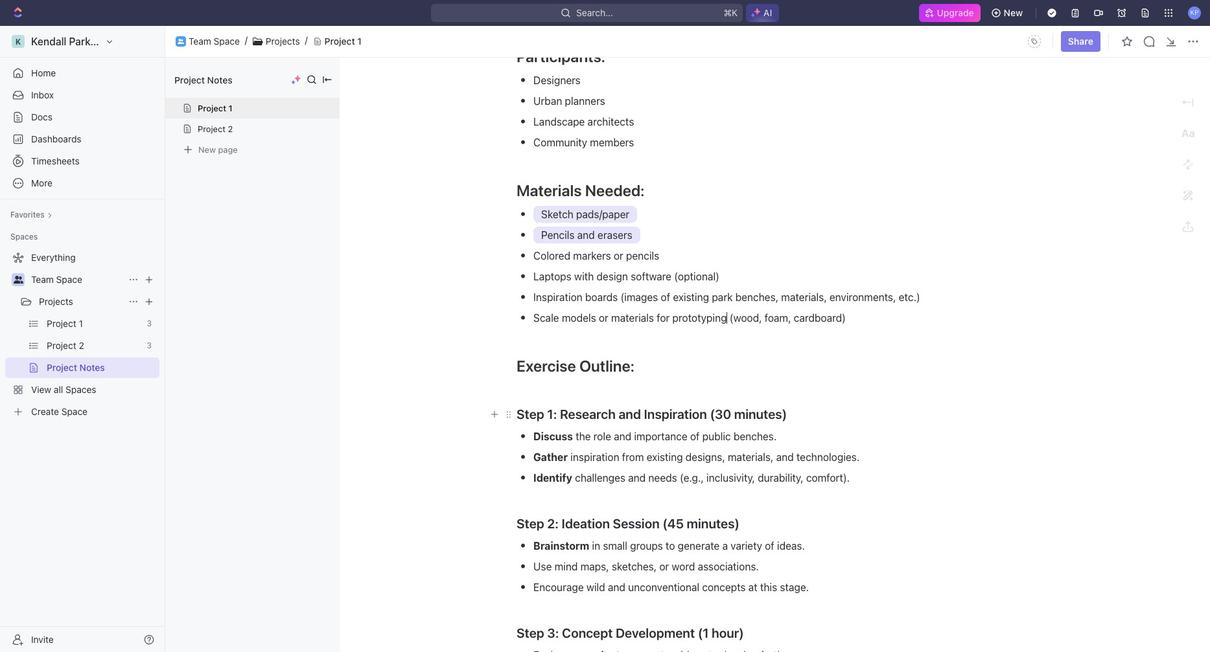 Task type: locate. For each thing, give the bounding box(es) containing it.
new for new
[[1004, 7, 1023, 18]]

1 step from the top
[[517, 407, 544, 422]]

and down from
[[628, 473, 646, 484]]

view all spaces link
[[5, 380, 157, 401]]

3 right project 1 link
[[147, 319, 152, 329]]

or for models
[[599, 313, 609, 324]]

materials,
[[781, 292, 827, 303], [728, 452, 774, 464]]

1 vertical spatial team space link
[[31, 270, 123, 290]]

needs
[[649, 473, 677, 484]]

0 horizontal spatial inspiration
[[534, 292, 583, 303]]

step left 2:
[[517, 517, 544, 532]]

laptops
[[534, 271, 572, 283]]

0 vertical spatial team
[[189, 35, 211, 46]]

1 horizontal spatial spaces
[[66, 384, 96, 395]]

sketches,
[[612, 561, 657, 573]]

0 horizontal spatial of
[[661, 292, 670, 303]]

1 vertical spatial team
[[31, 274, 54, 285]]

0 horizontal spatial team space link
[[31, 270, 123, 290]]

or left word
[[660, 561, 669, 573]]

0 vertical spatial new
[[1004, 7, 1023, 18]]

0 vertical spatial projects
[[266, 35, 300, 46]]

1 horizontal spatial new
[[1004, 7, 1023, 18]]

inspiration up the importance
[[644, 407, 707, 422]]

new page
[[198, 144, 238, 155]]

existing up needs
[[647, 452, 683, 464]]

prototyping
[[673, 313, 727, 324]]

2 horizontal spatial of
[[765, 541, 775, 552]]

0 horizontal spatial new
[[198, 144, 216, 155]]

of up for on the top of the page
[[661, 292, 670, 303]]

colored markers or pencils
[[534, 250, 660, 262]]

needed:
[[585, 182, 645, 200]]

1 vertical spatial 2
[[79, 340, 84, 351]]

1 horizontal spatial project notes
[[174, 74, 233, 85]]

minutes) up a
[[687, 517, 740, 532]]

2 vertical spatial project 1
[[47, 318, 83, 329]]

team inside sidebar navigation
[[31, 274, 54, 285]]

space right user group icon
[[214, 35, 240, 46]]

0 vertical spatial materials,
[[781, 292, 827, 303]]

use
[[534, 561, 552, 573]]

minutes) up benches. at right bottom
[[734, 407, 787, 422]]

(optional)
[[674, 271, 720, 283]]

projects
[[266, 35, 300, 46], [39, 296, 73, 307]]

comfort).
[[806, 473, 850, 484]]

1 vertical spatial or
[[599, 313, 609, 324]]

landscape
[[534, 116, 585, 128]]

step for step 3: concept development (1 hour)
[[517, 626, 544, 641]]

step for step 1: research and inspiration (30 minutes)
[[517, 407, 544, 422]]

inspiration boards (images of existing park benches, materials, environments, etc.)
[[534, 292, 921, 303]]

tree containing everything
[[5, 248, 159, 423]]

2 vertical spatial space
[[61, 407, 88, 418]]

inbox
[[31, 89, 54, 100]]

1 vertical spatial spaces
[[66, 384, 96, 395]]

step for step 2: ideation session (45 minutes)
[[517, 517, 544, 532]]

kp
[[1191, 9, 1199, 16]]

step left the 3:
[[517, 626, 544, 641]]

team space link for user group image
[[31, 270, 123, 290]]

1 vertical spatial of
[[690, 431, 700, 443]]

1 horizontal spatial 1
[[229, 103, 233, 113]]

share
[[1068, 36, 1094, 47]]

2 vertical spatial of
[[765, 541, 775, 552]]

team right user group image
[[31, 274, 54, 285]]

role
[[594, 431, 611, 443]]

sketch
[[541, 209, 574, 220]]

3 for 1
[[147, 319, 152, 329]]

1 vertical spatial materials,
[[728, 452, 774, 464]]

project 2 up "new page"
[[198, 124, 233, 134]]

existing up scale models or materials for prototyping (wood, foam, cardboard)
[[673, 292, 709, 303]]

(e.g.,
[[680, 473, 704, 484]]

2 horizontal spatial 1
[[357, 35, 362, 46]]

0 vertical spatial 3
[[147, 319, 152, 329]]

1 vertical spatial new
[[198, 144, 216, 155]]

team space down everything
[[31, 274, 82, 285]]

space down the view all spaces link on the left of page
[[61, 407, 88, 418]]

2 down project 1 link
[[79, 340, 84, 351]]

home
[[31, 67, 56, 78]]

0 vertical spatial team space
[[189, 35, 240, 46]]

challenges
[[575, 473, 626, 484]]

0 horizontal spatial project 2
[[47, 340, 84, 351]]

user group image
[[178, 39, 184, 44]]

materials, up cardboard)
[[781, 292, 827, 303]]

0 vertical spatial space
[[214, 35, 240, 46]]

0 horizontal spatial or
[[599, 313, 609, 324]]

step left '1:'
[[517, 407, 544, 422]]

user group image
[[13, 276, 23, 284]]

wild
[[587, 582, 605, 594]]

0 vertical spatial team space link
[[189, 35, 240, 47]]

1 vertical spatial step
[[517, 517, 544, 532]]

view all spaces
[[31, 384, 96, 395]]

new left page
[[198, 144, 216, 155]]

or down boards
[[599, 313, 609, 324]]

3
[[147, 319, 152, 329], [147, 341, 152, 351]]

1 vertical spatial 1
[[229, 103, 233, 113]]

discuss
[[534, 431, 573, 443]]

at
[[749, 582, 758, 594]]

3:
[[547, 626, 559, 641]]

minutes)
[[734, 407, 787, 422], [687, 517, 740, 532]]

sidebar navigation
[[0, 26, 168, 653]]

project 2 down project 1 link
[[47, 340, 84, 351]]

designers
[[534, 75, 581, 86]]

0 horizontal spatial spaces
[[10, 232, 38, 242]]

1 vertical spatial existing
[[647, 452, 683, 464]]

0 horizontal spatial project notes
[[47, 362, 105, 373]]

or down erasers
[[614, 250, 624, 262]]

spaces down favorites
[[10, 232, 38, 242]]

team
[[189, 35, 211, 46], [31, 274, 54, 285]]

team space inside sidebar navigation
[[31, 274, 82, 285]]

brainstorm in small groups to generate a variety of ideas.
[[534, 541, 805, 552]]

1
[[357, 35, 362, 46], [229, 103, 233, 113], [79, 318, 83, 329]]

1 horizontal spatial of
[[690, 431, 700, 443]]

1 horizontal spatial or
[[614, 250, 624, 262]]

session
[[613, 517, 660, 532]]

mind
[[555, 561, 578, 573]]

project notes up the view all spaces link on the left of page
[[47, 362, 105, 373]]

0 vertical spatial projects link
[[266, 35, 300, 47]]

urban
[[534, 95, 562, 107]]

1 vertical spatial project notes
[[47, 362, 105, 373]]

1 horizontal spatial inspiration
[[644, 407, 707, 422]]

use mind maps, sketches, or word associations.
[[534, 561, 759, 573]]

favorites
[[10, 210, 44, 220]]

1 vertical spatial space
[[56, 274, 82, 285]]

page
[[218, 144, 238, 155]]

architects
[[588, 116, 634, 128]]

0 vertical spatial step
[[517, 407, 544, 422]]

of up gather inspiration from existing designs, materials, and technologies.
[[690, 431, 700, 443]]

1 horizontal spatial projects
[[266, 35, 300, 46]]

1 vertical spatial projects link
[[39, 292, 123, 313]]

hour)
[[712, 626, 744, 641]]

0 horizontal spatial notes
[[80, 362, 105, 373]]

0 vertical spatial project 2
[[198, 124, 233, 134]]

kendall
[[31, 36, 66, 47]]

1 inside sidebar navigation
[[79, 318, 83, 329]]

step
[[517, 407, 544, 422], [517, 517, 544, 532], [517, 626, 544, 641]]

new button
[[986, 3, 1031, 23]]

1 vertical spatial project 1
[[198, 103, 233, 113]]

1 horizontal spatial 2
[[228, 124, 233, 134]]

spaces
[[10, 232, 38, 242], [66, 384, 96, 395]]

0 vertical spatial minutes)
[[734, 407, 787, 422]]

0 horizontal spatial project 1
[[47, 318, 83, 329]]

materials, down benches. at right bottom
[[728, 452, 774, 464]]

1 vertical spatial notes
[[80, 362, 105, 373]]

1 vertical spatial project 2
[[47, 340, 84, 351]]

2
[[228, 124, 233, 134], [79, 340, 84, 351]]

boards
[[585, 292, 618, 303]]

everything
[[31, 252, 76, 263]]

3 step from the top
[[517, 626, 544, 641]]

pads/paper
[[576, 209, 630, 220]]

etc.)
[[899, 292, 921, 303]]

1:
[[547, 407, 557, 422]]

spaces up create space link
[[66, 384, 96, 395]]

team space link for user group icon
[[189, 35, 240, 47]]

2 3 from the top
[[147, 341, 152, 351]]

0 horizontal spatial 1
[[79, 318, 83, 329]]

concept
[[562, 626, 613, 641]]

0 vertical spatial spaces
[[10, 232, 38, 242]]

notes
[[207, 74, 233, 85], [80, 362, 105, 373]]

2 up page
[[228, 124, 233, 134]]

1 3 from the top
[[147, 319, 152, 329]]

2 vertical spatial 1
[[79, 318, 83, 329]]

team space right user group icon
[[189, 35, 240, 46]]

0 horizontal spatial 2
[[79, 340, 84, 351]]

materials needed:
[[517, 182, 645, 200]]

and
[[578, 230, 595, 241], [619, 407, 641, 422], [614, 431, 632, 443], [776, 452, 794, 464], [628, 473, 646, 484], [608, 582, 626, 594]]

planners
[[565, 95, 605, 107]]

team space link down everything link
[[31, 270, 123, 290]]

notes inside tree
[[80, 362, 105, 373]]

home link
[[5, 63, 159, 84]]

2 horizontal spatial project 1
[[325, 35, 362, 46]]

1 horizontal spatial team space
[[189, 35, 240, 46]]

1 horizontal spatial team space link
[[189, 35, 240, 47]]

team space link right user group icon
[[189, 35, 240, 47]]

1 horizontal spatial team
[[189, 35, 211, 46]]

1 horizontal spatial notes
[[207, 74, 233, 85]]

inspiration down laptops on the top left of page
[[534, 292, 583, 303]]

1 vertical spatial projects
[[39, 296, 73, 307]]

tree
[[5, 248, 159, 423]]

benches,
[[736, 292, 779, 303]]

0 vertical spatial or
[[614, 250, 624, 262]]

inbox link
[[5, 85, 159, 106]]

1 vertical spatial team space
[[31, 274, 82, 285]]

2 step from the top
[[517, 517, 544, 532]]

spaces inside the view all spaces link
[[66, 384, 96, 395]]

stage.
[[780, 582, 809, 594]]

space for user group icon's team space link
[[214, 35, 240, 46]]

0 vertical spatial notes
[[207, 74, 233, 85]]

new right upgrade
[[1004, 7, 1023, 18]]

create
[[31, 407, 59, 418]]

0 horizontal spatial team space
[[31, 274, 82, 285]]

docs link
[[5, 107, 159, 128]]

1 horizontal spatial project 1
[[198, 103, 233, 113]]

materials
[[611, 313, 654, 324]]

outline:
[[580, 357, 635, 375]]

team space for team space link associated with user group image
[[31, 274, 82, 285]]

new
[[1004, 7, 1023, 18], [198, 144, 216, 155]]

project 2
[[198, 124, 233, 134], [47, 340, 84, 351]]

0 vertical spatial project notes
[[174, 74, 233, 85]]

foam,
[[765, 313, 791, 324]]

and up durability,
[[776, 452, 794, 464]]

new inside button
[[1004, 7, 1023, 18]]

1 vertical spatial 3
[[147, 341, 152, 351]]

importance
[[634, 431, 688, 443]]

1 horizontal spatial project 2
[[198, 124, 233, 134]]

0 horizontal spatial projects
[[39, 296, 73, 307]]

0 vertical spatial project 1
[[325, 35, 362, 46]]

⌘k
[[724, 7, 738, 18]]

models
[[562, 313, 596, 324]]

step 2: ideation session (45 minutes)
[[517, 517, 740, 532]]

and right "role"
[[614, 431, 632, 443]]

3 up project notes link
[[147, 341, 152, 351]]

2 vertical spatial or
[[660, 561, 669, 573]]

2 horizontal spatial or
[[660, 561, 669, 573]]

space down everything link
[[56, 274, 82, 285]]

2 vertical spatial step
[[517, 626, 544, 641]]

the
[[576, 431, 591, 443]]

generate
[[678, 541, 720, 552]]

team right user group icon
[[189, 35, 211, 46]]

0 horizontal spatial team
[[31, 274, 54, 285]]

of left ideas.
[[765, 541, 775, 552]]

parks's
[[69, 36, 104, 47]]

ideation
[[562, 517, 610, 532]]

project notes down user group icon
[[174, 74, 233, 85]]

designs,
[[686, 452, 725, 464]]

inclusivity,
[[707, 473, 755, 484]]

project notes inside sidebar navigation
[[47, 362, 105, 373]]



Task type: vqa. For each thing, say whether or not it's contained in the screenshot.
are in Each Target Is A Measurable Result, That, When Completed, Will Also Complete The Goal. Task- Based Targets Will Automatically Update As The Tasks Are Completed.
no



Task type: describe. For each thing, give the bounding box(es) containing it.
kp button
[[1185, 3, 1205, 23]]

inspiration
[[571, 452, 620, 464]]

0 vertical spatial 1
[[357, 35, 362, 46]]

1 vertical spatial inspiration
[[644, 407, 707, 422]]

step 3: concept development (1 hour)
[[517, 626, 744, 641]]

0 vertical spatial 2
[[228, 124, 233, 134]]

dashboards link
[[5, 129, 159, 150]]

to
[[666, 541, 675, 552]]

1 horizontal spatial projects link
[[266, 35, 300, 47]]

encourage wild and unconventional concepts at this stage.
[[534, 582, 809, 594]]

pencils
[[626, 250, 660, 262]]

from
[[622, 452, 644, 464]]

0 vertical spatial inspiration
[[534, 292, 583, 303]]

docs
[[31, 112, 53, 123]]

development
[[616, 626, 695, 641]]

new for new page
[[198, 144, 216, 155]]

brainstorm
[[534, 541, 590, 552]]

more button
[[5, 173, 159, 194]]

timesheets
[[31, 156, 80, 167]]

materials
[[517, 182, 582, 200]]

encourage
[[534, 582, 584, 594]]

unconventional
[[628, 582, 700, 594]]

and down sketch pads/paper
[[578, 230, 595, 241]]

(45
[[663, 517, 684, 532]]

and up discuss the role and importance of public benches.
[[619, 407, 641, 422]]

2:
[[547, 517, 559, 532]]

2 inside sidebar navigation
[[79, 340, 84, 351]]

for
[[657, 313, 670, 324]]

dropdown menu image
[[1024, 31, 1045, 52]]

environments,
[[830, 292, 896, 303]]

0 horizontal spatial materials,
[[728, 452, 774, 464]]

associations.
[[698, 561, 759, 573]]

project 1 link
[[47, 314, 142, 335]]

k
[[15, 37, 21, 46]]

view
[[31, 384, 51, 395]]

project 2 inside sidebar navigation
[[47, 340, 84, 351]]

small
[[603, 541, 628, 552]]

scale models or materials for prototyping (wood, foam, cardboard)
[[534, 313, 846, 324]]

word
[[672, 561, 695, 573]]

members
[[590, 137, 634, 148]]

pencils
[[541, 230, 575, 241]]

step 1: research and inspiration (30 minutes)
[[517, 407, 787, 422]]

dashboards
[[31, 134, 81, 145]]

tree inside sidebar navigation
[[5, 248, 159, 423]]

variety
[[731, 541, 762, 552]]

projects inside sidebar navigation
[[39, 296, 73, 307]]

gather
[[534, 452, 568, 464]]

0 vertical spatial of
[[661, 292, 670, 303]]

concepts
[[702, 582, 746, 594]]

team for user group icon's team space link
[[189, 35, 211, 46]]

markers
[[573, 250, 611, 262]]

(images
[[621, 292, 658, 303]]

community members
[[534, 137, 634, 148]]

identify
[[534, 473, 572, 484]]

timesheets link
[[5, 151, 159, 172]]

cardboard)
[[794, 313, 846, 324]]

kendall parks's workspace, , element
[[12, 35, 25, 48]]

invite
[[31, 634, 54, 645]]

project 1 inside sidebar navigation
[[47, 318, 83, 329]]

upgrade
[[937, 7, 974, 18]]

ai
[[764, 7, 772, 18]]

project notes link
[[47, 358, 157, 379]]

team for team space link associated with user group image
[[31, 274, 54, 285]]

0 vertical spatial existing
[[673, 292, 709, 303]]

gather inspiration from existing designs, materials, and technologies.
[[534, 452, 860, 464]]

this
[[760, 582, 777, 594]]

a
[[723, 541, 728, 552]]

1 horizontal spatial materials,
[[781, 292, 827, 303]]

identify challenges and needs (e.g., inclusivity, durability, comfort).
[[534, 473, 850, 484]]

1 vertical spatial minutes)
[[687, 517, 740, 532]]

team space for user group icon's team space link
[[189, 35, 240, 46]]

in
[[592, 541, 600, 552]]

and right wild
[[608, 582, 626, 594]]

landscape architects
[[534, 116, 634, 128]]

create space link
[[5, 402, 157, 423]]

or for markers
[[614, 250, 624, 262]]

3 for 2
[[147, 341, 152, 351]]

colored
[[534, 250, 571, 262]]

erasers
[[598, 230, 633, 241]]

public
[[703, 431, 731, 443]]

upgrade link
[[919, 4, 981, 22]]

everything link
[[5, 248, 157, 268]]

discuss the role and importance of public benches.
[[534, 431, 777, 443]]

laptops with design software (optional)
[[534, 271, 720, 283]]

space for team space link associated with user group image
[[56, 274, 82, 285]]

scale
[[534, 313, 559, 324]]

0 horizontal spatial projects link
[[39, 292, 123, 313]]

ideas.
[[777, 541, 805, 552]]

park
[[712, 292, 733, 303]]

create space
[[31, 407, 88, 418]]

(wood,
[[730, 313, 762, 324]]

technologies.
[[797, 452, 860, 464]]

pencils and erasers
[[541, 230, 633, 241]]

design
[[597, 271, 628, 283]]



